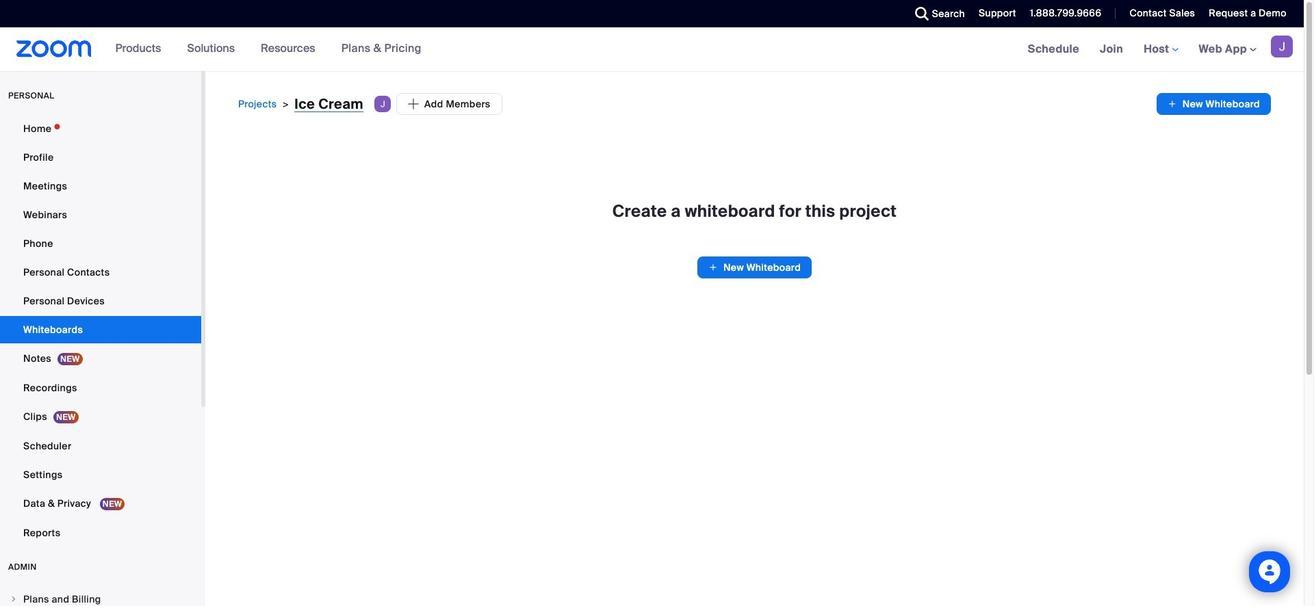 Task type: describe. For each thing, give the bounding box(es) containing it.
zoom logo image
[[16, 40, 91, 58]]

0 horizontal spatial application
[[374, 93, 502, 115]]

1 horizontal spatial add image
[[1168, 97, 1177, 111]]

2 horizontal spatial application
[[1157, 93, 1271, 115]]

personal menu menu
[[0, 115, 201, 548]]

product information navigation
[[105, 27, 432, 71]]



Task type: locate. For each thing, give the bounding box(es) containing it.
1 vertical spatial add image
[[709, 261, 718, 275]]

0 vertical spatial add image
[[1168, 97, 1177, 111]]

0 horizontal spatial add image
[[709, 261, 718, 275]]

right image
[[10, 596, 18, 604]]

banner
[[0, 27, 1304, 72]]

profile picture image
[[1271, 36, 1293, 58]]

menu item
[[0, 587, 201, 607]]

meetings navigation
[[1018, 27, 1304, 72]]

project owner: jacob simon image
[[374, 96, 391, 112]]

add image
[[1168, 97, 1177, 111], [709, 261, 718, 275]]

1 horizontal spatial application
[[698, 257, 812, 279]]

application
[[374, 93, 502, 115], [1157, 93, 1271, 115], [698, 257, 812, 279]]



Task type: vqa. For each thing, say whether or not it's contained in the screenshot.
left application
yes



